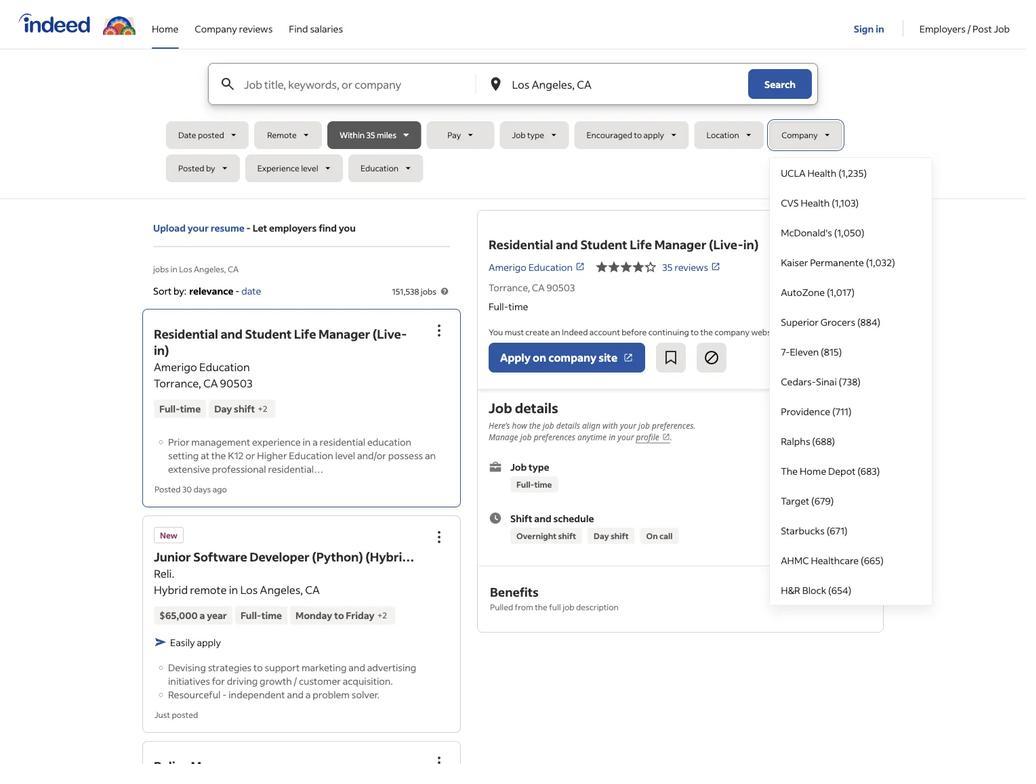 Task type: describe. For each thing, give the bounding box(es) containing it.
posted by button
[[166, 155, 240, 182]]

overnight
[[517, 531, 557, 541]]

sinai
[[816, 376, 837, 388]]

Edit location text field
[[510, 64, 721, 104]]

(665)
[[861, 555, 884, 567]]

experience
[[258, 163, 300, 174]]

1 horizontal spatial torrance,
[[489, 281, 530, 294]]

how
[[512, 420, 527, 432]]

the home depot (683)
[[781, 465, 880, 477]]

indeed proudly celebrates hispanic heritage month image
[[103, 14, 136, 35]]

the inside prior management experience in a residential education setting at the k12 or higher education level and/or possess an extensive professional residential…
[[211, 449, 226, 462]]

job up "profile"
[[639, 420, 650, 432]]

sort
[[153, 285, 172, 297]]

apply on company site
[[500, 351, 618, 365]]

the up not interested image
[[701, 327, 713, 337]]

indeed
[[562, 327, 588, 337]]

company for company reviews
[[195, 22, 237, 35]]

student for residential and student life manager (live- in) amerigo education torrance, ca 90503
[[245, 326, 292, 342]]

$65,000 a year
[[159, 610, 227, 622]]

ahmc healthcare (665)
[[781, 555, 884, 567]]

kaiser permanente (1,032) link
[[770, 247, 932, 277]]

2 vertical spatial your
[[618, 432, 634, 443]]

within
[[340, 130, 365, 140]]

job type inside 'job type' popup button
[[512, 130, 544, 140]]

developer
[[250, 549, 310, 565]]

full-time up shift at the bottom of the page
[[517, 479, 552, 490]]

junior software developer (python) (hybrid remote) button
[[154, 549, 414, 581]]

upload your resume - let employers find you
[[153, 222, 356, 234]]

and up 'acquisition.'
[[349, 662, 365, 674]]

(live- for residential and student life manager (live- in) amerigo education torrance, ca 90503
[[373, 326, 407, 342]]

(1,017)
[[827, 286, 855, 298]]

job down manage
[[511, 461, 527, 473]]

life for residential and student life manager (live-in)
[[630, 237, 652, 253]]

hybrid
[[154, 583, 188, 597]]

preferences.
[[652, 420, 696, 432]]

ca inside reli. hybrid remote in los angeles, ca
[[305, 583, 320, 597]]

just
[[155, 710, 170, 721]]

save this job image
[[663, 350, 679, 366]]

experience level
[[258, 163, 318, 174]]

30
[[182, 484, 192, 495]]

residential and student life manager (live- in) button
[[154, 326, 407, 358]]

from
[[515, 602, 533, 613]]

in right sign on the right top of page
[[876, 22, 885, 35]]

in) for residential and student life manager (live- in) amerigo education torrance, ca 90503
[[154, 343, 169, 358]]

friday
[[346, 610, 375, 622]]

professional
[[212, 463, 266, 475]]

(python)
[[312, 549, 363, 565]]

employers / post job link
[[920, 0, 1010, 46]]

job up here's
[[489, 399, 512, 417]]

7-
[[781, 346, 790, 358]]

time up prior
[[180, 403, 201, 415]]

1 vertical spatial type
[[529, 461, 550, 473]]

shift for overnight shift
[[558, 531, 576, 541]]

amerigo education link
[[489, 260, 585, 274]]

0 horizontal spatial angeles,
[[194, 264, 226, 274]]

full-time up the must
[[489, 300, 528, 313]]

0 vertical spatial los
[[179, 264, 192, 274]]

2 horizontal spatial apply
[[792, 327, 813, 337]]

151,538 jobs
[[392, 286, 437, 297]]

website
[[751, 327, 781, 337]]

mcdonald's
[[781, 226, 833, 239]]

possess
[[388, 449, 423, 462]]

1 horizontal spatial an
[[551, 327, 560, 337]]

job up preferences
[[543, 420, 554, 432]]

day shift + 2
[[214, 403, 268, 415]]

student for residential and student life manager (live-in)
[[581, 237, 628, 253]]

independent
[[229, 689, 285, 701]]

0 vertical spatial home
[[152, 22, 179, 35]]

(654)
[[829, 584, 852, 597]]

posted for date posted
[[198, 130, 224, 140]]

35 reviews link
[[662, 261, 721, 273]]

and/or
[[357, 449, 386, 462]]

ralphs (688)
[[781, 435, 835, 447]]

the
[[781, 465, 798, 477]]

monday to friday + 2
[[296, 610, 387, 622]]

management
[[191, 436, 250, 448]]

1 vertical spatial details
[[556, 420, 580, 432]]

shift
[[511, 513, 533, 525]]

a inside the devising strategies to support marketing and advertising initiatives for driving growth / customer acquisition. resourceful - independent and a problem solver.
[[306, 689, 311, 701]]

0 vertical spatial details
[[515, 399, 558, 417]]

(live- for residential and student life manager (live-in)
[[709, 237, 744, 253]]

target (679)
[[781, 495, 834, 507]]

posted for posted 30 days ago
[[155, 484, 181, 495]]

manage
[[489, 432, 518, 443]]

must
[[505, 327, 524, 337]]

search: Job title, keywords, or company text field
[[241, 64, 475, 104]]

starbucks (671) link
[[770, 516, 932, 546]]

superior grocers (884)
[[781, 316, 881, 328]]

pay button
[[427, 121, 495, 149]]

employers / post job
[[920, 22, 1010, 35]]

0 horizontal spatial jobs
[[153, 264, 169, 274]]

paid
[[504, 631, 522, 643]]

and down growth
[[287, 689, 304, 701]]

and for shift and schedule
[[534, 513, 552, 525]]

healthcare
[[811, 555, 859, 567]]

benefits
[[490, 584, 539, 600]]

to left 'friday'
[[334, 610, 344, 622]]

apply on company site button
[[489, 343, 645, 373]]

time down torrance, ca 90503
[[509, 300, 528, 313]]

to up 7-
[[783, 327, 791, 337]]

2 inside day shift + 2
[[263, 404, 268, 414]]

you
[[339, 222, 356, 234]]

encouraged to apply button
[[575, 121, 689, 149]]

apply inside popup button
[[644, 130, 664, 140]]

strategies
[[208, 662, 252, 674]]

1 vertical spatial jobs
[[421, 286, 437, 297]]

education up torrance, ca 90503
[[529, 261, 573, 273]]

reli. hybrid remote in los angeles, ca
[[154, 567, 320, 597]]

1 vertical spatial your
[[620, 420, 637, 432]]

and for residential and student life manager (live- in) amerigo education torrance, ca 90503
[[221, 326, 243, 342]]

level inside prior management experience in a residential education setting at the k12 or higher education level and/or possess an extensive professional residential…
[[335, 449, 355, 462]]

h&r block (654)
[[781, 584, 852, 597]]

initiatives
[[168, 675, 210, 687]]

sort by: relevance - date
[[153, 285, 261, 297]]

1 horizontal spatial 35
[[662, 261, 673, 273]]

2 job actions menu is collapsed image from the top
[[431, 755, 447, 765]]

0 vertical spatial company
[[715, 327, 750, 337]]

before
[[622, 327, 647, 337]]

los inside reli. hybrid remote in los angeles, ca
[[240, 583, 258, 597]]

job inside benefits pulled from the full job description
[[563, 602, 575, 613]]

manager for residential and student life manager (live-in)
[[655, 237, 707, 253]]

(1,050)
[[834, 226, 865, 239]]

location
[[707, 130, 740, 140]]

company inside popup button
[[549, 351, 597, 365]]

home link
[[152, 0, 179, 46]]

align
[[582, 420, 601, 432]]

type inside 'job type' popup button
[[527, 130, 544, 140]]

0 vertical spatial amerigo
[[489, 261, 527, 273]]

encouraged
[[587, 130, 633, 140]]

devising
[[168, 662, 206, 674]]

company button
[[770, 121, 843, 149]]

in inside reli. hybrid remote in los angeles, ca
[[229, 583, 238, 597]]

the inside benefits pulled from the full job description
[[535, 602, 548, 613]]

the home depot (683) link
[[770, 456, 932, 486]]

residential for residential and student life manager (live- in) amerigo education torrance, ca 90503
[[154, 326, 218, 342]]

.
[[670, 432, 672, 443]]

full-time down reli. hybrid remote in los angeles, ca
[[241, 610, 282, 622]]

0 vertical spatial 90503
[[547, 281, 575, 294]]

to inside the devising strategies to support marketing and advertising initiatives for driving growth / customer acquisition. resourceful - independent and a problem solver.
[[254, 662, 263, 674]]

time up shift and schedule
[[535, 479, 552, 490]]

full-time up prior
[[159, 403, 201, 415]]

cvs health (1,103) link
[[770, 188, 932, 218]]

full- up shift at the bottom of the page
[[517, 479, 535, 490]]

setting
[[168, 449, 199, 462]]

+ inside day shift + 2
[[258, 404, 263, 414]]

and for residential and student life manager (live-in)
[[556, 237, 578, 253]]

- for date
[[235, 285, 240, 297]]

$65,000
[[159, 610, 198, 622]]

35 inside within 35 miles dropdown button
[[366, 130, 375, 140]]

2 vertical spatial apply
[[197, 637, 221, 649]]

life for residential and student life manager (live- in) amerigo education torrance, ca 90503
[[294, 326, 316, 342]]

resume
[[211, 222, 245, 234]]

a inside prior management experience in a residential education setting at the k12 or higher education level and/or possess an extensive professional residential…
[[313, 436, 318, 448]]

not interested image
[[704, 350, 720, 366]]

in down with
[[609, 432, 616, 443]]

level inside dropdown button
[[301, 163, 318, 174]]

ca up relevance
[[228, 264, 239, 274]]

company for company
[[782, 130, 818, 140]]

ca down amerigo education link
[[532, 281, 545, 294]]

full- up the you at the left top of the page
[[489, 300, 509, 313]]

+ inside monday to friday + 2
[[377, 611, 383, 621]]

providence (711) link
[[770, 397, 932, 426]]

reviews for company reviews
[[239, 22, 273, 35]]

date
[[178, 130, 196, 140]]

remote
[[190, 583, 227, 597]]

job actions menu is collapsed image
[[431, 529, 447, 546]]



Task type: vqa. For each thing, say whether or not it's contained in the screenshot.
Job actions for Social Studies Teacher is collapsed icon
no



Task type: locate. For each thing, give the bounding box(es) containing it.
1 vertical spatial manager
[[319, 326, 370, 342]]

0 horizontal spatial los
[[179, 264, 192, 274]]

angeles, inside reli. hybrid remote in los angeles, ca
[[260, 583, 303, 597]]

residential inside the residential and student life manager (live- in) amerigo education torrance, ca 90503
[[154, 326, 218, 342]]

day up management
[[214, 403, 232, 415]]

0 vertical spatial apply
[[644, 130, 664, 140]]

posted inside dropdown button
[[178, 163, 204, 174]]

angeles, down junior software developer (python) (hybrid remote)
[[260, 583, 303, 597]]

just posted
[[155, 710, 198, 721]]

0 vertical spatial life
[[630, 237, 652, 253]]

- down for on the bottom
[[223, 689, 227, 701]]

amerigo inside the residential and student life manager (live- in) amerigo education torrance, ca 90503
[[154, 360, 197, 374]]

help icon image
[[439, 286, 450, 297]]

job right full
[[563, 602, 575, 613]]

experience level button
[[245, 155, 343, 182]]

(1,032)
[[866, 256, 895, 268]]

reviews right 4.1 out of 5 stars. link to 35 company reviews (opens in a new tab) 'image'
[[675, 261, 709, 273]]

posted inside popup button
[[198, 130, 224, 140]]

in
[[876, 22, 885, 35], [171, 264, 177, 274], [609, 432, 616, 443], [303, 436, 311, 448], [229, 583, 238, 597]]

create
[[526, 327, 549, 337]]

1 horizontal spatial angeles,
[[260, 583, 303, 597]]

90503 up day shift + 2
[[220, 377, 253, 390]]

0 horizontal spatial a
[[200, 610, 205, 622]]

35 right 4.1 out of 5 stars. link to 35 company reviews (opens in a new tab) 'image'
[[662, 261, 673, 273]]

a left year
[[200, 610, 205, 622]]

jobs in los angeles, ca
[[153, 264, 239, 274]]

and inside the residential and student life manager (live- in) amerigo education torrance, ca 90503
[[221, 326, 243, 342]]

90503
[[547, 281, 575, 294], [220, 377, 253, 390]]

student
[[581, 237, 628, 253], [245, 326, 292, 342]]

in up residential…
[[303, 436, 311, 448]]

health right ucla
[[808, 167, 837, 179]]

ago
[[213, 484, 227, 495]]

a left residential
[[313, 436, 318, 448]]

your right upload on the top left of the page
[[188, 222, 209, 234]]

1 vertical spatial -
[[235, 285, 240, 297]]

shift for day shift
[[611, 531, 629, 541]]

ucla health (1,235) link
[[770, 158, 932, 188]]

education inside dropdown button
[[361, 163, 399, 174]]

0 horizontal spatial (live-
[[373, 326, 407, 342]]

+ up experience
[[258, 404, 263, 414]]

/ inside the devising strategies to support marketing and advertising initiatives for driving growth / customer acquisition. resourceful - independent and a problem solver.
[[294, 675, 297, 687]]

1 horizontal spatial level
[[335, 449, 355, 462]]

0 vertical spatial torrance,
[[489, 281, 530, 294]]

manager for residential and student life manager (live- in) amerigo education torrance, ca 90503
[[319, 326, 370, 342]]

driving
[[227, 675, 258, 687]]

student inside the residential and student life manager (live- in) amerigo education torrance, ca 90503
[[245, 326, 292, 342]]

job type down preferences
[[511, 461, 550, 473]]

1 horizontal spatial company
[[782, 130, 818, 140]]

manage job preferences anytime in your
[[489, 432, 636, 443]]

to right continuing
[[691, 327, 699, 337]]

education down within 35 miles dropdown button
[[361, 163, 399, 174]]

home
[[152, 22, 179, 35], [800, 465, 827, 477]]

0 vertical spatial manager
[[655, 237, 707, 253]]

and up amerigo education link
[[556, 237, 578, 253]]

1 vertical spatial a
[[200, 610, 205, 622]]

1 horizontal spatial day
[[594, 531, 609, 541]]

apply
[[500, 351, 531, 365]]

2 horizontal spatial shift
[[611, 531, 629, 541]]

post
[[973, 22, 992, 35]]

manager
[[655, 237, 707, 253], [319, 326, 370, 342]]

in right remote
[[229, 583, 238, 597]]

student up 4.1 out of 5 stars. link to 35 company reviews (opens in a new tab) 'image'
[[581, 237, 628, 253]]

on
[[646, 531, 658, 541]]

home right "the"
[[800, 465, 827, 477]]

shift for day shift + 2
[[234, 403, 255, 415]]

full
[[549, 602, 561, 613]]

in) left mcdonald's
[[744, 237, 759, 253]]

2 vertical spatial -
[[223, 689, 227, 701]]

1 horizontal spatial in)
[[744, 237, 759, 253]]

posted left 30
[[155, 484, 181, 495]]

health inside ucla health (1,235) link
[[808, 167, 837, 179]]

0 vertical spatial 35
[[366, 130, 375, 140]]

at
[[201, 449, 210, 462]]

(688)
[[812, 435, 835, 447]]

angeles,
[[194, 264, 226, 274], [260, 583, 303, 597]]

1 vertical spatial day
[[594, 531, 609, 541]]

shift left on on the bottom right
[[611, 531, 629, 541]]

resourceful
[[168, 689, 221, 701]]

the
[[701, 327, 713, 337], [529, 420, 541, 432], [211, 449, 226, 462], [535, 602, 548, 613]]

an right create on the right top of page
[[551, 327, 560, 337]]

to inside popup button
[[634, 130, 642, 140]]

jobs left help icon
[[421, 286, 437, 297]]

schedule
[[554, 513, 594, 525]]

job
[[994, 22, 1010, 35], [512, 130, 526, 140], [489, 399, 512, 417], [511, 461, 527, 473]]

menu containing ucla health (1,235)
[[770, 157, 933, 606]]

1 horizontal spatial reviews
[[675, 261, 709, 273]]

2 horizontal spatial a
[[313, 436, 318, 448]]

posted for posted by
[[178, 163, 204, 174]]

(live- down 151,538
[[373, 326, 407, 342]]

- left let
[[247, 222, 251, 234]]

apply right encouraged
[[644, 130, 664, 140]]

a down customer
[[306, 689, 311, 701]]

education
[[361, 163, 399, 174], [529, 261, 573, 273], [199, 360, 250, 374], [289, 449, 333, 462]]

0 horizontal spatial an
[[425, 449, 436, 462]]

1 horizontal spatial amerigo
[[489, 261, 527, 273]]

2 right 'friday'
[[383, 611, 387, 621]]

posted for just posted
[[172, 710, 198, 721]]

manager inside the residential and student life manager (live- in) amerigo education torrance, ca 90503
[[319, 326, 370, 342]]

health right cvs
[[801, 197, 830, 209]]

grocers
[[821, 316, 856, 328]]

residential down by:
[[154, 326, 218, 342]]

1 vertical spatial +
[[377, 611, 383, 621]]

35 left miles on the top of page
[[366, 130, 375, 140]]

1 horizontal spatial apply
[[644, 130, 664, 140]]

education up day shift + 2
[[199, 360, 250, 374]]

kaiser permanente (1,032)
[[781, 256, 895, 268]]

ca inside the residential and student life manager (live- in) amerigo education torrance, ca 90503
[[203, 377, 218, 390]]

remote)
[[154, 566, 203, 581]]

0 horizontal spatial manager
[[319, 326, 370, 342]]

company inside dropdown button
[[782, 130, 818, 140]]

0 horizontal spatial home
[[152, 22, 179, 35]]

2 inside monday to friday + 2
[[383, 611, 387, 621]]

job right post
[[994, 22, 1010, 35]]

superior
[[781, 316, 819, 328]]

1 horizontal spatial 90503
[[547, 281, 575, 294]]

1 vertical spatial job type
[[511, 461, 550, 473]]

details up manage job preferences anytime in your
[[556, 420, 580, 432]]

profile link
[[636, 432, 670, 444]]

day
[[214, 403, 232, 415], [594, 531, 609, 541]]

education inside the residential and student life manager (live- in) amerigo education torrance, ca 90503
[[199, 360, 250, 374]]

sign in
[[854, 22, 885, 35]]

1 vertical spatial (live-
[[373, 326, 407, 342]]

within 35 miles button
[[328, 121, 421, 149]]

in up by:
[[171, 264, 177, 274]]

0 vertical spatial posted
[[198, 130, 224, 140]]

1 vertical spatial life
[[294, 326, 316, 342]]

the right how
[[529, 420, 541, 432]]

1 vertical spatial posted
[[155, 484, 181, 495]]

with
[[603, 420, 618, 432]]

full- right year
[[241, 610, 262, 622]]

None search field
[[166, 63, 933, 606]]

1 vertical spatial student
[[245, 326, 292, 342]]

and up 'overnight shift'
[[534, 513, 552, 525]]

home right indeed proudly celebrates hispanic heritage month image
[[152, 22, 179, 35]]

1 job actions menu is collapsed image from the top
[[431, 323, 447, 339]]

day for day shift + 2
[[214, 403, 232, 415]]

0 horizontal spatial reviews
[[239, 22, 273, 35]]

kaiser
[[781, 256, 808, 268]]

1 horizontal spatial company
[[715, 327, 750, 337]]

0 horizontal spatial apply
[[197, 637, 221, 649]]

0 horizontal spatial 90503
[[220, 377, 253, 390]]

menu
[[770, 157, 933, 606]]

life inside the residential and student life manager (live- in) amerigo education torrance, ca 90503
[[294, 326, 316, 342]]

1 vertical spatial posted
[[172, 710, 198, 721]]

0 vertical spatial your
[[188, 222, 209, 234]]

health for ucla
[[808, 167, 837, 179]]

monday
[[296, 610, 332, 622]]

paid housing
[[504, 631, 560, 643]]

1 horizontal spatial -
[[235, 285, 240, 297]]

2 up experience
[[263, 404, 268, 414]]

ucla health (1,235)
[[781, 167, 867, 179]]

details up how
[[515, 399, 558, 417]]

h&r block (654) link
[[770, 576, 932, 605]]

-
[[247, 222, 251, 234], [235, 285, 240, 297], [223, 689, 227, 701]]

posted left by
[[178, 163, 204, 174]]

1 vertical spatial apply
[[792, 327, 813, 337]]

reviews left find
[[239, 22, 273, 35]]

1 horizontal spatial (live-
[[709, 237, 744, 253]]

0 vertical spatial /
[[968, 22, 971, 35]]

education inside prior management experience in a residential education setting at the k12 or higher education level and/or possess an extensive professional residential…
[[289, 449, 333, 462]]

education up residential…
[[289, 449, 333, 462]]

day down schedule on the right bottom of the page
[[594, 531, 609, 541]]

junior
[[154, 549, 191, 565]]

find salaries link
[[289, 0, 343, 46]]

an inside prior management experience in a residential education setting at the k12 or higher education level and/or possess an extensive professional residential…
[[425, 449, 436, 462]]

time left monday
[[262, 610, 282, 622]]

job actions menu is collapsed image
[[431, 323, 447, 339], [431, 755, 447, 765]]

0 horizontal spatial 2
[[263, 404, 268, 414]]

(738)
[[839, 376, 861, 388]]

reviews for 35 reviews
[[675, 261, 709, 273]]

0 vertical spatial student
[[581, 237, 628, 253]]

1 horizontal spatial residential
[[489, 237, 554, 253]]

company up ucla
[[782, 130, 818, 140]]

torrance, up prior
[[154, 377, 201, 390]]

(711)
[[832, 405, 852, 418]]

close job details image
[[861, 217, 877, 233]]

1 vertical spatial health
[[801, 197, 830, 209]]

1 horizontal spatial manager
[[655, 237, 707, 253]]

h&r
[[781, 584, 801, 597]]

full-time
[[489, 300, 528, 313], [159, 403, 201, 415], [517, 479, 552, 490], [241, 610, 282, 622]]

experience
[[252, 436, 301, 448]]

2 vertical spatial a
[[306, 689, 311, 701]]

full- up prior
[[159, 403, 180, 415]]

1 horizontal spatial shift
[[558, 531, 576, 541]]

pay
[[448, 130, 461, 140]]

1 vertical spatial company
[[549, 351, 597, 365]]

apply up eleven
[[792, 327, 813, 337]]

marketing
[[302, 662, 347, 674]]

1 vertical spatial company
[[782, 130, 818, 140]]

location button
[[695, 121, 764, 149]]

0 vertical spatial type
[[527, 130, 544, 140]]

in) inside the residential and student life manager (live- in) amerigo education torrance, ca 90503
[[154, 343, 169, 358]]

0 horizontal spatial day
[[214, 403, 232, 415]]

job type
[[512, 130, 544, 140], [511, 461, 550, 473]]

upload
[[153, 222, 186, 234]]

35 reviews
[[662, 261, 709, 273]]

reli.
[[154, 567, 174, 581]]

prior
[[168, 436, 190, 448]]

1 vertical spatial angeles,
[[260, 583, 303, 597]]

151,538
[[392, 286, 419, 297]]

student down "date" link
[[245, 326, 292, 342]]

0 vertical spatial angeles,
[[194, 264, 226, 274]]

0 vertical spatial job actions menu is collapsed image
[[431, 323, 447, 339]]

0 vertical spatial jobs
[[153, 264, 169, 274]]

(live- up '35 reviews' link
[[709, 237, 744, 253]]

by
[[206, 163, 215, 174]]

ca up day shift + 2
[[203, 377, 218, 390]]

the right at
[[211, 449, 226, 462]]

(live- inside the residential and student life manager (live- in) amerigo education torrance, ca 90503
[[373, 326, 407, 342]]

/ left post
[[968, 22, 971, 35]]

1 horizontal spatial 2
[[383, 611, 387, 621]]

0 horizontal spatial shift
[[234, 403, 255, 415]]

0 vertical spatial company
[[195, 22, 237, 35]]

residential for residential and student life manager (live-in)
[[489, 237, 554, 253]]

0 horizontal spatial +
[[258, 404, 263, 414]]

90503 down amerigo education link
[[547, 281, 575, 294]]

day for day shift
[[594, 531, 609, 541]]

0 vertical spatial residential
[[489, 237, 554, 253]]

(671)
[[827, 525, 848, 537]]

you must create an indeed account before continuing to the company website to apply
[[489, 327, 813, 337]]

0 horizontal spatial 35
[[366, 130, 375, 140]]

los up by:
[[179, 264, 192, 274]]

jobs
[[153, 264, 169, 274], [421, 286, 437, 297]]

advertising
[[367, 662, 417, 674]]

level
[[301, 163, 318, 174], [335, 449, 355, 462]]

residential up amerigo education
[[489, 237, 554, 253]]

1 vertical spatial 90503
[[220, 377, 253, 390]]

1 vertical spatial an
[[425, 449, 436, 462]]

0 vertical spatial an
[[551, 327, 560, 337]]

continuing
[[649, 327, 689, 337]]

1 horizontal spatial +
[[377, 611, 383, 621]]

level down residential
[[335, 449, 355, 462]]

here's
[[489, 420, 510, 432]]

to up driving
[[254, 662, 263, 674]]

0 vertical spatial a
[[313, 436, 318, 448]]

torrance, inside the residential and student life manager (live- in) amerigo education torrance, ca 90503
[[154, 377, 201, 390]]

in) down sort
[[154, 343, 169, 358]]

0 vertical spatial level
[[301, 163, 318, 174]]

company down indeed
[[549, 351, 597, 365]]

0 horizontal spatial -
[[223, 689, 227, 701]]

job type right pay popup button on the left of page
[[512, 130, 544, 140]]

block
[[803, 584, 827, 597]]

1 horizontal spatial /
[[968, 22, 971, 35]]

housing
[[524, 631, 560, 643]]

0 horizontal spatial life
[[294, 326, 316, 342]]

health inside cvs health (1,103) link
[[801, 197, 830, 209]]

level right 'experience' on the top left of the page
[[301, 163, 318, 174]]

- for let
[[247, 222, 251, 234]]

job inside popup button
[[512, 130, 526, 140]]

job
[[543, 420, 554, 432], [639, 420, 650, 432], [521, 432, 532, 443], [563, 602, 575, 613]]

/ down support
[[294, 675, 297, 687]]

employers
[[920, 22, 966, 35]]

find salaries
[[289, 22, 343, 35]]

1 horizontal spatial home
[[800, 465, 827, 477]]

apply right easily at the left bottom of the page
[[197, 637, 221, 649]]

autozone
[[781, 286, 825, 298]]

1 vertical spatial los
[[240, 583, 258, 597]]

in) for residential and student life manager (live-in)
[[744, 237, 759, 253]]

1 vertical spatial level
[[335, 449, 355, 462]]

search
[[765, 78, 796, 90]]

company right home link
[[195, 22, 237, 35]]

1 horizontal spatial life
[[630, 237, 652, 253]]

relevance
[[189, 285, 233, 297]]

0 vertical spatial reviews
[[239, 22, 273, 35]]

job details
[[489, 399, 558, 417]]

1 vertical spatial 2
[[383, 611, 387, 621]]

90503 inside the residential and student life manager (live- in) amerigo education torrance, ca 90503
[[220, 377, 253, 390]]

none search field containing search
[[166, 63, 933, 606]]

jobs up sort
[[153, 264, 169, 274]]

target
[[781, 495, 810, 507]]

4.1 out of 5 stars. link to 35 company reviews (opens in a new tab) image
[[596, 259, 657, 275]]

angeles, up relevance
[[194, 264, 226, 274]]

1 vertical spatial amerigo
[[154, 360, 197, 374]]

and down date
[[221, 326, 243, 342]]

- left date
[[235, 285, 240, 297]]

+ right 'friday'
[[377, 611, 383, 621]]

an right possess
[[425, 449, 436, 462]]

your right with
[[620, 420, 637, 432]]

1 horizontal spatial jobs
[[421, 286, 437, 297]]

depot
[[829, 465, 856, 477]]

0 vertical spatial (live-
[[709, 237, 744, 253]]

to right encouraged
[[634, 130, 642, 140]]

0 vertical spatial -
[[247, 222, 251, 234]]

in inside prior management experience in a residential education setting at the k12 or higher education level and/or possess an extensive professional residential…
[[303, 436, 311, 448]]

new
[[160, 530, 178, 541]]

home inside 'link'
[[800, 465, 827, 477]]

- inside the devising strategies to support marketing and advertising initiatives for driving growth / customer acquisition. resourceful - independent and a problem solver.
[[223, 689, 227, 701]]

the left full
[[535, 602, 548, 613]]

job down how
[[521, 432, 532, 443]]

health for cvs
[[801, 197, 830, 209]]

0 horizontal spatial in)
[[154, 343, 169, 358]]

ca up monday
[[305, 583, 320, 597]]

1 horizontal spatial a
[[306, 689, 311, 701]]

health
[[808, 167, 837, 179], [801, 197, 830, 209]]

superior grocers (884) link
[[770, 307, 932, 337]]

torrance, down amerigo education
[[489, 281, 530, 294]]

0 horizontal spatial torrance,
[[154, 377, 201, 390]]



